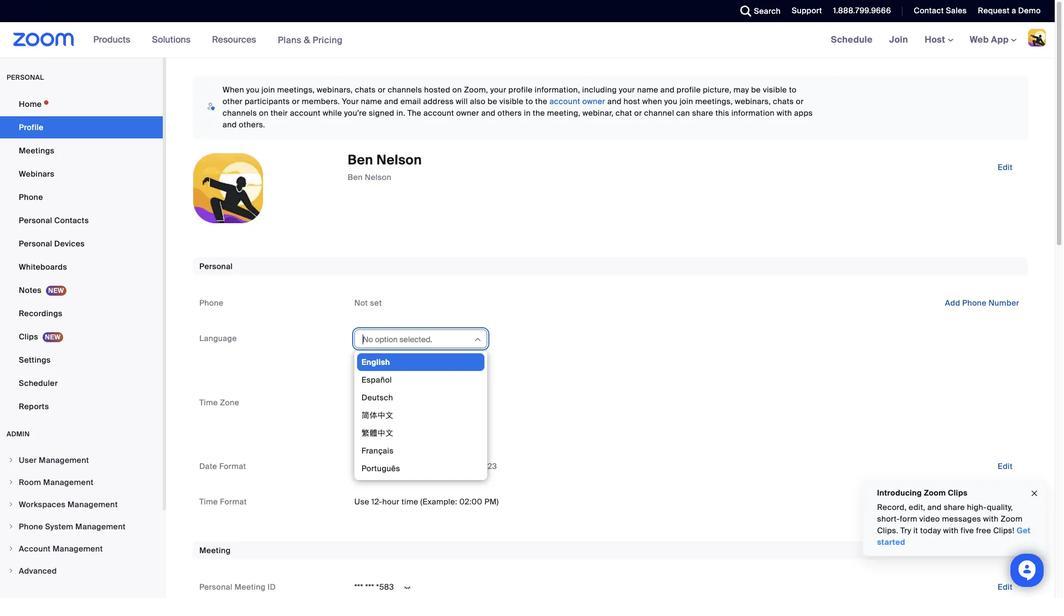 Task type: describe. For each thing, give the bounding box(es) containing it.
you're
[[344, 108, 367, 118]]

date format
[[199, 462, 246, 472]]

home link
[[0, 93, 163, 115]]

try
[[901, 526, 912, 536]]

sales
[[947, 6, 968, 16]]

system
[[45, 522, 73, 532]]

language
[[199, 334, 237, 344]]

1 your from the left
[[491, 85, 507, 95]]

2 horizontal spatial account
[[550, 96, 581, 106]]

phone system management menu item
[[0, 516, 163, 537]]

host button
[[925, 34, 954, 45]]

and inside record, edit, and share high-quality, short-form video messages with zoom clips. try it today with five free clips!
[[928, 503, 942, 513]]

use 12-hour time (example: 02:00 pm)
[[355, 497, 499, 507]]

pricing
[[313, 34, 343, 46]]

hide options image
[[474, 335, 483, 344]]

set
[[370, 298, 382, 308]]

date
[[199, 462, 217, 472]]

meetings link
[[0, 140, 163, 162]]

join
[[890, 34, 909, 45]]

and up in.
[[384, 96, 399, 106]]

get started
[[878, 526, 1031, 547]]

notes link
[[0, 279, 163, 301]]

1 horizontal spatial with
[[944, 526, 959, 536]]

personal devices
[[19, 239, 85, 249]]

right image for user management
[[8, 457, 14, 464]]

this
[[716, 108, 730, 118]]

1 horizontal spatial account
[[424, 108, 454, 118]]

scheduler link
[[0, 372, 163, 395]]

edit user photo image
[[219, 183, 237, 193]]

support
[[792, 6, 823, 16]]

0 vertical spatial owner
[[583, 96, 606, 106]]

webinars, inside 'when you join meetings, webinars, chats or channels hosted on zoom, your profile information, including your name and profile picture, may be visible to other participants or members. your name and email address will also be visible to the'
[[317, 85, 353, 95]]

(example:
[[421, 497, 458, 507]]

show personal meeting id image
[[399, 583, 416, 593]]

chats inside 'when you join meetings, webinars, chats or channels hosted on zoom, your profile information, including your name and profile picture, may be visible to other participants or members. your name and email address will also be visible to the'
[[355, 85, 376, 95]]

personal devices link
[[0, 233, 163, 255]]

or up signed
[[378, 85, 386, 95]]

admin menu menu
[[0, 450, 163, 583]]

account management menu item
[[0, 539, 163, 560]]

1 edit from the top
[[998, 162, 1013, 172]]

clips inside the personal menu menu
[[19, 332, 38, 342]]

webinars link
[[0, 163, 163, 185]]

time format
[[199, 497, 247, 507]]

plans
[[278, 34, 302, 46]]

webinars, inside and host when you join meetings, webinars, chats or channels on their account while you're signed in. the account owner and others in the meeting, webinar, chat or channel can share this information with apps and others.
[[735, 96, 772, 106]]

4 edit from the top
[[998, 582, 1013, 592]]

français
[[362, 446, 394, 456]]

plans & pricing
[[278, 34, 343, 46]]

2 your from the left
[[619, 85, 636, 95]]

product information navigation
[[85, 22, 351, 58]]

phone inside the personal menu menu
[[19, 192, 43, 202]]

clips!
[[994, 526, 1015, 536]]

notes
[[19, 285, 42, 295]]

in.
[[397, 108, 406, 118]]

4 edit button from the top
[[990, 579, 1022, 596]]

chat
[[616, 108, 633, 118]]

phone link
[[0, 186, 163, 208]]

resources
[[212, 34, 256, 45]]

account owner link
[[550, 96, 606, 106]]

2 profile from the left
[[677, 85, 701, 95]]

products button
[[93, 22, 135, 58]]

schedule link
[[823, 22, 882, 58]]

1 vertical spatial with
[[984, 514, 999, 524]]

3 edit button from the top
[[990, 493, 1022, 511]]

advanced menu item
[[0, 561, 163, 582]]

demo
[[1019, 6, 1042, 16]]

other
[[223, 96, 243, 106]]

zoom logo image
[[13, 33, 74, 47]]

the inside and host when you join meetings, webinars, chats or channels on their account while you're signed in. the account owner and others in the meeting, webinar, chat or channel can share this information with apps and others.
[[533, 108, 545, 118]]

user management
[[19, 455, 89, 465]]

right image for account
[[8, 546, 14, 552]]

user management menu item
[[0, 450, 163, 471]]

meetings, inside 'when you join meetings, webinars, chats or channels hosted on zoom, your profile information, including your name and profile picture, may be visible to other participants or members. your name and email address will also be visible to the'
[[277, 85, 315, 95]]

home
[[19, 99, 42, 109]]

right image inside advanced menu item
[[8, 568, 14, 575]]

devices
[[54, 239, 85, 249]]

management for room management
[[43, 478, 94, 488]]

profile picture image
[[1029, 29, 1047, 47]]

share inside and host when you join meetings, webinars, chats or channels on their account while you're signed in. the account owner and others in the meeting, webinar, chat or channel can share this information with apps and others.
[[693, 108, 714, 118]]

and left "others."
[[223, 120, 237, 130]]

phone inside menu item
[[19, 522, 43, 532]]

zone
[[220, 398, 239, 408]]

account
[[19, 544, 51, 554]]

apps
[[795, 108, 814, 118]]

save button for time zone
[[355, 422, 391, 440]]

management for user management
[[39, 455, 89, 465]]

channel
[[645, 108, 675, 118]]

email
[[401, 96, 421, 106]]

zoom,
[[464, 85, 489, 95]]

contact sales
[[915, 6, 968, 16]]

request
[[979, 6, 1010, 16]]

picture,
[[703, 85, 732, 95]]

in
[[524, 108, 531, 118]]

0 horizontal spatial meeting
[[199, 546, 231, 556]]

personal menu menu
[[0, 93, 163, 419]]

time zone
[[199, 398, 239, 408]]

number
[[989, 298, 1020, 308]]

messages
[[943, 514, 982, 524]]

including
[[583, 85, 617, 95]]

reports link
[[0, 396, 163, 418]]

right image for workspaces management
[[8, 501, 14, 508]]

scheduler
[[19, 378, 58, 388]]

1 horizontal spatial meeting
[[235, 582, 266, 592]]

and down also
[[482, 108, 496, 118]]

account management
[[19, 544, 103, 554]]

2 ben from the top
[[348, 173, 363, 183]]

time for time zone
[[199, 398, 218, 408]]

1 horizontal spatial clips
[[949, 488, 968, 498]]

video
[[920, 514, 941, 524]]

user
[[19, 455, 37, 465]]

简体中文
[[362, 411, 394, 421]]

webinars
[[19, 169, 54, 179]]

1 horizontal spatial name
[[638, 85, 659, 95]]

1.888.799.9666
[[834, 6, 892, 16]]

phone system management
[[19, 522, 126, 532]]

resources button
[[212, 22, 261, 58]]

your
[[342, 96, 359, 106]]

or down host
[[635, 108, 643, 118]]

1 *** from the left
[[355, 582, 364, 592]]

reports
[[19, 402, 49, 412]]

workspaces management
[[19, 500, 118, 510]]

you inside 'when you join meetings, webinars, chats or channels hosted on zoom, your profile information, including your name and profile picture, may be visible to other participants or members. your name and email address will also be visible to the'
[[246, 85, 260, 95]]

recordings link
[[0, 303, 163, 325]]

and up chat
[[608, 96, 622, 106]]

workspaces management menu item
[[0, 494, 163, 515]]

address
[[423, 96, 454, 106]]

1 vertical spatial visible
[[500, 96, 524, 106]]

0 horizontal spatial zoom
[[925, 488, 947, 498]]

list box containing english
[[357, 354, 485, 598]]

id
[[268, 582, 276, 592]]

1 ben from the top
[[348, 151, 374, 168]]

clips link
[[0, 326, 163, 348]]

add phone number
[[946, 298, 1020, 308]]

and up when
[[661, 85, 675, 95]]

solutions
[[152, 34, 191, 45]]

chats inside and host when you join meetings, webinars, chats or channels on their account while you're signed in. the account owner and others in the meeting, webinar, chat or channel can share this information with apps and others.
[[774, 96, 794, 106]]

0 horizontal spatial account
[[290, 108, 321, 118]]



Task type: locate. For each thing, give the bounding box(es) containing it.
you
[[246, 85, 260, 95], [665, 96, 678, 106]]

to
[[790, 85, 797, 95], [526, 96, 534, 106]]

0 vertical spatial right image
[[8, 457, 14, 464]]

webinars, up members. on the left top of page
[[317, 85, 353, 95]]

channels up email
[[388, 85, 422, 95]]

meetings navigation
[[823, 22, 1056, 58]]

2 save from the top
[[363, 426, 382, 436]]

4 right image from the top
[[8, 568, 14, 575]]

1 horizontal spatial your
[[619, 85, 636, 95]]

1 vertical spatial the
[[533, 108, 545, 118]]

1 vertical spatial channels
[[223, 108, 257, 118]]

1 edit button from the top
[[990, 158, 1022, 176]]

1 horizontal spatial visible
[[763, 85, 788, 95]]

1 vertical spatial name
[[361, 96, 382, 106]]

meetings, down picture,
[[696, 96, 733, 106]]

you up participants
[[246, 85, 260, 95]]

1 vertical spatial format
[[220, 497, 247, 507]]

1 horizontal spatial zoom
[[1001, 514, 1023, 524]]

0 vertical spatial save button
[[355, 358, 391, 376]]

with up free
[[984, 514, 999, 524]]

information,
[[535, 85, 581, 95]]

0 vertical spatial save
[[363, 362, 382, 372]]

ben nelson ben nelson
[[348, 151, 422, 183]]

1 profile from the left
[[509, 85, 533, 95]]

right image left account on the left of the page
[[8, 546, 14, 552]]

1 horizontal spatial meetings,
[[696, 96, 733, 106]]

web app
[[971, 34, 1010, 45]]

0 horizontal spatial visible
[[500, 96, 524, 106]]

on up will
[[453, 85, 462, 95]]

0 horizontal spatial with
[[777, 108, 793, 118]]

on down participants
[[259, 108, 269, 118]]

format right date
[[219, 462, 246, 472]]

five
[[961, 526, 975, 536]]

your
[[491, 85, 507, 95], [619, 85, 636, 95]]

right image
[[8, 457, 14, 464], [8, 501, 14, 508]]

owner up webinar,
[[583, 96, 606, 106]]

management up room management on the bottom left of the page
[[39, 455, 89, 465]]

chats up information
[[774, 96, 794, 106]]

recordings
[[19, 309, 62, 319]]

0 vertical spatial with
[[777, 108, 793, 118]]

3 edit from the top
[[998, 497, 1013, 507]]

12-
[[372, 497, 383, 507]]

add
[[946, 298, 961, 308]]

join inside 'when you join meetings, webinars, chats or channels hosted on zoom, your profile information, including your name and profile picture, may be visible to other participants or members. your name and email address will also be visible to the'
[[262, 85, 275, 95]]

chats up 'your'
[[355, 85, 376, 95]]

channels down the other
[[223, 108, 257, 118]]

format for date format
[[219, 462, 246, 472]]

right image inside room management menu item
[[8, 479, 14, 486]]

zoom up clips!
[[1001, 514, 1023, 524]]

1 vertical spatial save
[[363, 426, 382, 436]]

right image inside "phone system management" menu item
[[8, 524, 14, 530]]

or left members. on the left top of page
[[292, 96, 300, 106]]

português
[[362, 464, 401, 474]]

while
[[323, 108, 342, 118]]

1 horizontal spatial join
[[680, 96, 694, 106]]

personal for personal contacts
[[19, 216, 52, 226]]

11/14/2023
[[457, 462, 497, 472]]

banner
[[0, 22, 1056, 58]]

right image left room
[[8, 479, 14, 486]]

room management
[[19, 478, 94, 488]]

cancel
[[405, 362, 432, 372]]

add phone number button
[[937, 294, 1029, 312]]

on inside 'when you join meetings, webinars, chats or channels hosted on zoom, your profile information, including your name and profile picture, may be visible to other participants or members. your name and email address will also be visible to the'
[[453, 85, 462, 95]]

time
[[402, 497, 419, 507]]

introducing
[[878, 488, 923, 498]]

join up participants
[[262, 85, 275, 95]]

right image left advanced
[[8, 568, 14, 575]]

settings
[[19, 355, 51, 365]]

solutions button
[[152, 22, 196, 58]]

others.
[[239, 120, 265, 130]]

list box
[[357, 354, 485, 598]]

the right in at the top left of page
[[533, 108, 545, 118]]

whiteboards link
[[0, 256, 163, 278]]

save for language
[[363, 362, 382, 372]]

save button for language
[[355, 358, 391, 376]]

1 horizontal spatial owner
[[583, 96, 606, 106]]

short-
[[878, 514, 901, 524]]

1 vertical spatial join
[[680, 96, 694, 106]]

be right may
[[752, 85, 761, 95]]

personal
[[19, 216, 52, 226], [19, 239, 52, 249], [199, 262, 233, 272], [199, 582, 233, 592]]

account up 'meeting,'
[[550, 96, 581, 106]]

phone right add at the right of page
[[963, 298, 987, 308]]

members.
[[302, 96, 340, 106]]

on
[[453, 85, 462, 95], [259, 108, 269, 118]]

1 horizontal spatial profile
[[677, 85, 701, 95]]

2 time from the top
[[199, 497, 218, 507]]

0 vertical spatial the
[[536, 96, 548, 106]]

management for account management
[[53, 544, 103, 554]]

right image for room
[[8, 479, 14, 486]]

account down address
[[424, 108, 454, 118]]

get started link
[[878, 526, 1031, 547]]

name up signed
[[361, 96, 382, 106]]

0 vertical spatial zoom
[[925, 488, 947, 498]]

time left zone
[[199, 398, 218, 408]]

0 vertical spatial format
[[219, 462, 246, 472]]

0 horizontal spatial you
[[246, 85, 260, 95]]

management up workspaces management
[[43, 478, 94, 488]]

meeting
[[199, 546, 231, 556], [235, 582, 266, 592]]

when
[[643, 96, 663, 106]]

save for time zone
[[363, 426, 382, 436]]

webinars, up information
[[735, 96, 772, 106]]

personal contacts
[[19, 216, 89, 226]]

visible up the others
[[500, 96, 524, 106]]

0 vertical spatial on
[[453, 85, 462, 95]]

personal for personal devices
[[19, 239, 52, 249]]

format for time format
[[220, 497, 247, 507]]

host
[[624, 96, 641, 106]]

02:00
[[460, 497, 483, 507]]

edit button
[[990, 158, 1022, 176], [990, 458, 1022, 476], [990, 493, 1022, 511], [990, 579, 1022, 596]]

1 vertical spatial clips
[[949, 488, 968, 498]]

meeting left id
[[235, 582, 266, 592]]

1 horizontal spatial be
[[752, 85, 761, 95]]

be right also
[[488, 96, 498, 106]]

and up "video"
[[928, 503, 942, 513]]

management down workspaces management menu item
[[75, 522, 126, 532]]

banner containing products
[[0, 22, 1056, 58]]

introducing zoom clips
[[878, 488, 968, 498]]

deutsch
[[362, 393, 393, 403]]

your right zoom,
[[491, 85, 507, 95]]

join inside and host when you join meetings, webinars, chats or channels on their account while you're signed in. the account owner and others in the meeting, webinar, chat or channel can share this information with apps and others.
[[680, 96, 694, 106]]

admin
[[7, 430, 30, 439]]

to up in at the top left of page
[[526, 96, 534, 106]]

owner inside and host when you join meetings, webinars, chats or channels on their account while you're signed in. the account owner and others in the meeting, webinar, chat or channel can share this information with apps and others.
[[457, 108, 480, 118]]

webinars,
[[317, 85, 353, 95], [735, 96, 772, 106]]

channels inside and host when you join meetings, webinars, chats or channels on their account while you're signed in. the account owner and others in the meeting, webinar, chat or channel can share this information with apps and others.
[[223, 108, 257, 118]]

0 vertical spatial visible
[[763, 85, 788, 95]]

may
[[734, 85, 750, 95]]

1 horizontal spatial on
[[453, 85, 462, 95]]

clips.
[[878, 526, 899, 536]]

2 *** from the left
[[366, 582, 374, 592]]

0 horizontal spatial to
[[526, 96, 534, 106]]

advanced
[[19, 566, 57, 576]]

0 horizontal spatial ***
[[355, 582, 364, 592]]

0 vertical spatial be
[[752, 85, 761, 95]]

save button down 简体中文
[[355, 422, 391, 440]]

ben
[[348, 151, 374, 168], [348, 173, 363, 183]]

you inside and host when you join meetings, webinars, chats or channels on their account while you're signed in. the account owner and others in the meeting, webinar, chat or channel can share this information with apps and others.
[[665, 96, 678, 106]]

form
[[900, 514, 918, 524]]

personal for personal meeting id
[[199, 582, 233, 592]]

right image left system
[[8, 524, 14, 530]]

meetings
[[19, 146, 54, 156]]

profile
[[509, 85, 533, 95], [677, 85, 701, 95]]

0 vertical spatial clips
[[19, 332, 38, 342]]

1 vertical spatial to
[[526, 96, 534, 106]]

right image inside user management menu item
[[8, 457, 14, 464]]

1 vertical spatial nelson
[[365, 173, 392, 183]]

1 horizontal spatial webinars,
[[735, 96, 772, 106]]

to up apps
[[790, 85, 797, 95]]

profile up can at the top right
[[677, 85, 701, 95]]

when you join meetings, webinars, chats or channels hosted on zoom, your profile information, including your name and profile picture, may be visible to other participants or members. your name and email address will also be visible to the
[[223, 85, 797, 106]]

1 right image from the top
[[8, 479, 14, 486]]

1 vertical spatial owner
[[457, 108, 480, 118]]

the down information,
[[536, 96, 548, 106]]

right image for phone
[[8, 524, 14, 530]]

save button up the 'deutsch'
[[355, 358, 391, 376]]

close image
[[1031, 487, 1040, 500]]

meetings, up members. on the left top of page
[[277, 85, 315, 95]]

0 vertical spatial name
[[638, 85, 659, 95]]

right image inside the account management menu item
[[8, 546, 14, 552]]

1 vertical spatial you
[[665, 96, 678, 106]]

1 vertical spatial share
[[944, 503, 966, 513]]

phone inside button
[[963, 298, 987, 308]]

1 vertical spatial on
[[259, 108, 269, 118]]

1 vertical spatial meeting
[[235, 582, 266, 592]]

0 vertical spatial to
[[790, 85, 797, 95]]

or
[[378, 85, 386, 95], [292, 96, 300, 106], [797, 96, 804, 106], [635, 108, 643, 118]]

room management menu item
[[0, 472, 163, 493]]

phone up language
[[199, 298, 224, 308]]

english
[[362, 357, 390, 367]]

1 save from the top
[[363, 362, 382, 372]]

2 vertical spatial with
[[944, 526, 959, 536]]

1 vertical spatial right image
[[8, 501, 14, 508]]

1 right image from the top
[[8, 457, 14, 464]]

name up when
[[638, 85, 659, 95]]

time down date
[[199, 497, 218, 507]]

1 vertical spatial meetings,
[[696, 96, 733, 106]]

0 vertical spatial nelson
[[377, 151, 422, 168]]

owner down will
[[457, 108, 480, 118]]

when
[[223, 85, 244, 95]]

1 horizontal spatial share
[[944, 503, 966, 513]]

with left apps
[[777, 108, 793, 118]]

0 vertical spatial channels
[[388, 85, 422, 95]]

0 horizontal spatial on
[[259, 108, 269, 118]]

share inside record, edit, and share high-quality, short-form video messages with zoom clips. try it today with five free clips!
[[944, 503, 966, 513]]

2 right image from the top
[[8, 524, 14, 530]]

profile up and host when you join meetings, webinars, chats or channels on their account while you're signed in. the account owner and others in the meeting, webinar, chat or channel can share this information with apps and others.
[[509, 85, 533, 95]]

record,
[[878, 503, 907, 513]]

2 right image from the top
[[8, 501, 14, 508]]

meetings, inside and host when you join meetings, webinars, chats or channels on their account while you're signed in. the account owner and others in the meeting, webinar, chat or channel can share this information with apps and others.
[[696, 96, 733, 106]]

right image left user
[[8, 457, 14, 464]]

chats
[[355, 85, 376, 95], [774, 96, 794, 106]]

1 vertical spatial be
[[488, 96, 498, 106]]

0 vertical spatial meeting
[[199, 546, 231, 556]]

0 horizontal spatial share
[[693, 108, 714, 118]]

1 vertical spatial chats
[[774, 96, 794, 106]]

join up can at the top right
[[680, 96, 694, 106]]

the inside 'when you join meetings, webinars, chats or channels hosted on zoom, your profile information, including your name and profile picture, may be visible to other participants or members. your name and email address will also be visible to the'
[[536, 96, 548, 106]]

0 horizontal spatial webinars,
[[317, 85, 353, 95]]

0 horizontal spatial channels
[[223, 108, 257, 118]]

profile link
[[0, 116, 163, 139]]

management for workspaces management
[[68, 500, 118, 510]]

format down date format
[[220, 497, 247, 507]]

2 horizontal spatial with
[[984, 514, 999, 524]]

with down messages
[[944, 526, 959, 536]]

or up apps
[[797, 96, 804, 106]]

personal meeting id
[[199, 582, 276, 592]]

it
[[914, 526, 919, 536]]

*583
[[377, 582, 394, 592]]

be
[[752, 85, 761, 95], [488, 96, 498, 106]]

save down 简体中文
[[363, 426, 382, 436]]

on inside and host when you join meetings, webinars, chats or channels on their account while you're signed in. the account owner and others in the meeting, webinar, chat or channel can share this information with apps and others.
[[259, 108, 269, 118]]

example: 11/14/2023
[[418, 462, 497, 472]]

1 vertical spatial zoom
[[1001, 514, 1023, 524]]

1 horizontal spatial to
[[790, 85, 797, 95]]

search
[[755, 6, 781, 16]]

management
[[39, 455, 89, 465], [43, 478, 94, 488], [68, 500, 118, 510], [75, 522, 126, 532], [53, 544, 103, 554]]

zoom up edit,
[[925, 488, 947, 498]]

0 vertical spatial webinars,
[[317, 85, 353, 95]]

1 horizontal spatial ***
[[366, 582, 374, 592]]

visible up information
[[763, 85, 788, 95]]

with inside and host when you join meetings, webinars, chats or channels on their account while you're signed in. the account owner and others in the meeting, webinar, chat or channel can share this information with apps and others.
[[777, 108, 793, 118]]

0 vertical spatial ben
[[348, 151, 374, 168]]

繁體中文
[[362, 428, 394, 438]]

user photo image
[[193, 153, 263, 223]]

1 save button from the top
[[355, 358, 391, 376]]

get
[[1017, 526, 1031, 536]]

1 time from the top
[[199, 398, 218, 408]]

profile
[[19, 122, 43, 132]]

clips up high-
[[949, 488, 968, 498]]

0 horizontal spatial chats
[[355, 85, 376, 95]]

schedule
[[832, 34, 873, 45]]

0 vertical spatial join
[[262, 85, 275, 95]]

save
[[363, 362, 382, 372], [363, 426, 382, 436]]

3 right image from the top
[[8, 546, 14, 552]]

&
[[304, 34, 310, 46]]

0 vertical spatial meetings,
[[277, 85, 315, 95]]

1 vertical spatial save button
[[355, 422, 391, 440]]

zoom inside record, edit, and share high-quality, short-form video messages with zoom clips. try it today with five free clips!
[[1001, 514, 1023, 524]]

1 horizontal spatial you
[[665, 96, 678, 106]]

0 vertical spatial time
[[199, 398, 218, 408]]

pm)
[[485, 497, 499, 507]]

time for time format
[[199, 497, 218, 507]]

0 vertical spatial share
[[693, 108, 714, 118]]

1 vertical spatial ben
[[348, 173, 363, 183]]

0 horizontal spatial be
[[488, 96, 498, 106]]

1 horizontal spatial channels
[[388, 85, 422, 95]]

personal
[[7, 73, 44, 82]]

right image left workspaces
[[8, 501, 14, 508]]

2 edit button from the top
[[990, 458, 1022, 476]]

save button
[[355, 358, 391, 376], [355, 422, 391, 440]]

right image inside workspaces management menu item
[[8, 501, 14, 508]]

whiteboards
[[19, 262, 67, 272]]

0 horizontal spatial profile
[[509, 85, 533, 95]]

zoom
[[925, 488, 947, 498], [1001, 514, 1023, 524]]

0 vertical spatial you
[[246, 85, 260, 95]]

1 vertical spatial webinars,
[[735, 96, 772, 106]]

you up channel
[[665, 96, 678, 106]]

your up host
[[619, 85, 636, 95]]

0 horizontal spatial meetings,
[[277, 85, 315, 95]]

owner
[[583, 96, 606, 106], [457, 108, 480, 118]]

channels inside 'when you join meetings, webinars, chats or channels hosted on zoom, your profile information, including your name and profile picture, may be visible to other participants or members. your name and email address will also be visible to the'
[[388, 85, 422, 95]]

right image
[[8, 479, 14, 486], [8, 524, 14, 530], [8, 546, 14, 552], [8, 568, 14, 575]]

clips up settings
[[19, 332, 38, 342]]

Select Language text field
[[362, 332, 473, 348]]

will
[[456, 96, 468, 106]]

1 horizontal spatial chats
[[774, 96, 794, 106]]

0 horizontal spatial clips
[[19, 332, 38, 342]]

workspaces
[[19, 500, 66, 510]]

meeting up 'personal meeting id'
[[199, 546, 231, 556]]

2 save button from the top
[[355, 422, 391, 440]]

0 horizontal spatial owner
[[457, 108, 480, 118]]

share up messages
[[944, 503, 966, 513]]

today
[[921, 526, 942, 536]]

app
[[992, 34, 1010, 45]]

management up "phone system management" menu item
[[68, 500, 118, 510]]

phone up account on the left of the page
[[19, 522, 43, 532]]

0 vertical spatial chats
[[355, 85, 376, 95]]

share right can at the top right
[[693, 108, 714, 118]]

management up advanced menu item
[[53, 544, 103, 554]]

meeting,
[[548, 108, 581, 118]]

host
[[925, 34, 948, 45]]

0 horizontal spatial name
[[361, 96, 382, 106]]

0 horizontal spatial join
[[262, 85, 275, 95]]

personal for personal
[[199, 262, 233, 272]]

1 vertical spatial time
[[199, 497, 218, 507]]

2 edit from the top
[[998, 462, 1013, 472]]

0 horizontal spatial your
[[491, 85, 507, 95]]

save up español
[[363, 362, 382, 372]]

phone down webinars
[[19, 192, 43, 202]]

the
[[408, 108, 422, 118]]

account down members. on the left top of page
[[290, 108, 321, 118]]



Task type: vqa. For each thing, say whether or not it's contained in the screenshot.
the topmost owner
yes



